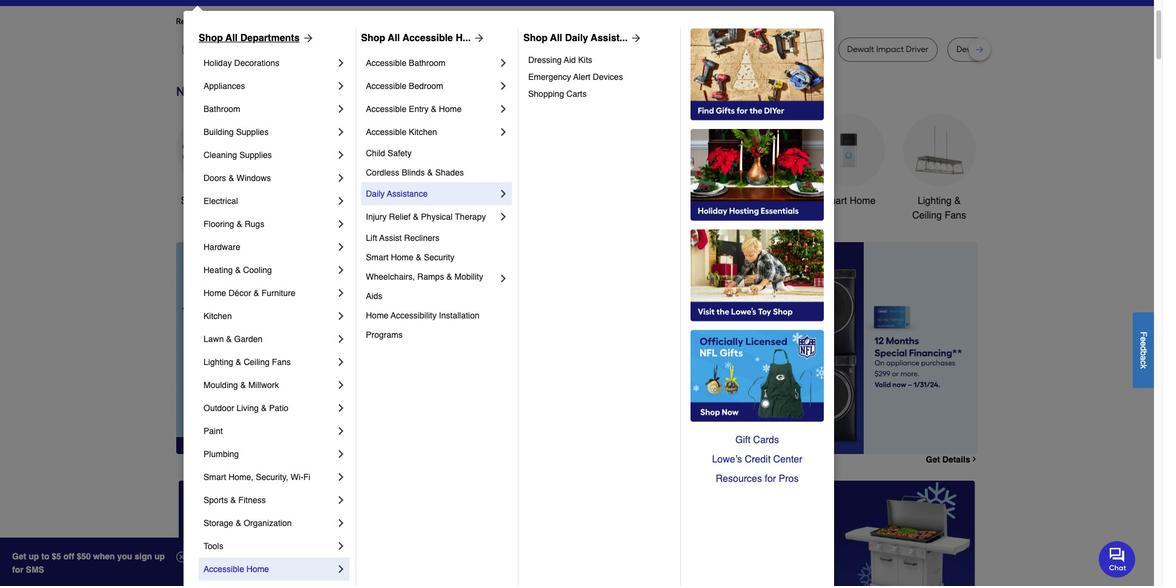 Task type: vqa. For each thing, say whether or not it's contained in the screenshot.
Tailored
no



Task type: describe. For each thing, give the bounding box(es) containing it.
plumbing link
[[204, 443, 335, 466]]

chevron right image for accessible entry & home
[[497, 103, 509, 115]]

smart home link
[[812, 114, 885, 208]]

flooring
[[204, 219, 234, 229]]

fitness
[[238, 496, 266, 505]]

a
[[1139, 356, 1149, 360]]

emergency
[[528, 72, 571, 82]]

get up to 2 free select tools or batteries when you buy 1 with select purchases. image
[[178, 481, 431, 586]]

supplies for cleaning supplies
[[239, 150, 272, 160]]

safety
[[388, 148, 412, 158]]

emergency alert devices
[[528, 72, 623, 82]]

holiday decorations link
[[204, 51, 335, 75]]

recommended searches for you heading
[[176, 16, 978, 28]]

garden
[[234, 334, 262, 344]]

fans inside the lighting & ceiling fans
[[945, 210, 966, 221]]

holiday
[[204, 58, 232, 68]]

dressing
[[528, 55, 562, 65]]

up to 30 percent off select grills and accessories. image
[[723, 481, 976, 586]]

relief
[[389, 212, 411, 222]]

get up to $5 off $50 when you sign up for sms
[[12, 552, 165, 575]]

1 vertical spatial bathroom
[[204, 104, 240, 114]]

child safety link
[[366, 144, 509, 163]]

alert
[[573, 72, 590, 82]]

impact for impact driver bit
[[483, 44, 511, 55]]

chevron right image for moulding & millwork
[[335, 379, 347, 391]]

home décor & furniture link
[[204, 282, 335, 305]]

outdoor for outdoor living & patio
[[204, 403, 234, 413]]

1 horizontal spatial tools
[[383, 196, 405, 207]]

chevron right image for electrical
[[335, 195, 347, 207]]

when
[[93, 552, 115, 562]]

millwork
[[248, 380, 279, 390]]

sports & fitness
[[204, 496, 266, 505]]

smart for smart home & security
[[366, 253, 389, 262]]

arrow right image for shop all departments
[[300, 32, 314, 44]]

cleaning supplies link
[[204, 144, 335, 167]]

arrow right image inside shop all accessible h... link
[[471, 32, 485, 44]]

impact for impact driver
[[767, 44, 795, 55]]

chevron right image for accessible kitchen
[[497, 126, 509, 138]]

programs
[[366, 330, 403, 340]]

2 e from the top
[[1139, 341, 1149, 346]]

bit for dewalt drill bit set
[[1002, 44, 1012, 55]]

c
[[1139, 360, 1149, 365]]

kits
[[578, 55, 592, 65]]

shop all daily assist... link
[[523, 31, 642, 45]]

assist
[[379, 233, 402, 243]]

electrical
[[204, 196, 238, 206]]

chevron right image for wheelchairs, ramps & mobility aids
[[497, 273, 509, 285]]

moulding & millwork link
[[204, 374, 335, 397]]

aid
[[564, 55, 576, 65]]

off
[[63, 552, 74, 562]]

3 driver from the left
[[906, 44, 929, 55]]

chevron right image for home décor & furniture
[[335, 287, 347, 299]]

shop all departments
[[199, 33, 300, 44]]

daily assistance
[[366, 189, 428, 199]]

shopping
[[528, 89, 564, 99]]

chevron right image for storage & organization
[[335, 517, 347, 529]]

suggestions
[[332, 16, 379, 27]]

for inside "link"
[[765, 474, 776, 485]]

electrical link
[[204, 190, 335, 213]]

dressing aid kits link
[[528, 51, 672, 68]]

get for get up to $5 off $50 when you sign up for sms
[[12, 552, 26, 562]]

shop all departments link
[[199, 31, 314, 45]]

dewalt for dewalt drill bit set
[[956, 44, 983, 55]]

0 vertical spatial daily
[[565, 33, 588, 44]]

1 vertical spatial daily
[[366, 189, 385, 199]]

dewalt for dewalt drill
[[696, 44, 723, 55]]

accessible home link
[[204, 558, 335, 581]]

tools inside outdoor tools & equipment
[[670, 196, 692, 207]]

bit for impact driver bit
[[537, 44, 547, 55]]

decorations for christmas
[[459, 210, 511, 221]]

get details link
[[926, 455, 978, 464]]

shop for shop all departments
[[199, 33, 223, 44]]

& inside wheelchairs, ramps & mobility aids
[[446, 272, 452, 282]]

you for recommended searches for you
[[286, 16, 300, 27]]

cleaning supplies
[[204, 150, 272, 160]]

chevron right image for accessible bathroom
[[497, 57, 509, 69]]

sms
[[26, 565, 44, 575]]

accessible for accessible home
[[204, 565, 244, 574]]

scroll to item #2 image
[[654, 432, 683, 437]]

rugs
[[245, 219, 264, 229]]

for inside get up to $5 off $50 when you sign up for sms
[[12, 565, 23, 575]]

departments
[[240, 33, 300, 44]]

chevron right image for smart home, security, wi-fi
[[335, 471, 347, 483]]

lift assist recliners link
[[366, 228, 509, 248]]

more
[[310, 16, 330, 27]]

storage
[[204, 519, 233, 528]]

0 horizontal spatial fans
[[272, 357, 291, 367]]

decorations for holiday
[[234, 58, 279, 68]]

3 impact from the left
[[876, 44, 904, 55]]

accessible for accessible bathroom
[[366, 58, 406, 68]]

chevron right image for injury relief & physical therapy
[[497, 211, 509, 223]]

cordless blinds & shades
[[366, 168, 464, 177]]

get for get details
[[926, 455, 940, 464]]

gift cards link
[[691, 431, 824, 450]]

holiday hosting essentials. image
[[691, 129, 824, 221]]

smart home, security, wi-fi
[[204, 472, 310, 482]]

1 set from the left
[[603, 44, 616, 55]]

center
[[773, 454, 802, 465]]

0 vertical spatial lighting & ceiling fans link
[[903, 114, 976, 223]]

chevron right image for cleaning supplies
[[335, 149, 347, 161]]

home décor & furniture
[[204, 288, 295, 298]]

chat invite button image
[[1099, 541, 1136, 578]]

patio
[[269, 403, 288, 413]]

sports
[[204, 496, 228, 505]]

hardware
[[204, 242, 240, 252]]

security
[[424, 253, 454, 262]]

3 bit from the left
[[591, 44, 601, 55]]

f e e d b a c k
[[1139, 332, 1149, 369]]

shades
[[435, 168, 464, 177]]

blinds
[[402, 168, 425, 177]]

shop for shop all daily assist...
[[523, 33, 548, 44]]

ramps
[[417, 272, 444, 282]]

chevron right image for appliances
[[335, 80, 347, 92]]

child safety
[[366, 148, 412, 158]]

more suggestions for you
[[310, 16, 408, 27]]

find gifts for the diyer. image
[[691, 28, 824, 121]]

& inside outdoor tools & equipment
[[695, 196, 701, 207]]

equipment
[[643, 210, 690, 221]]

for right suggestions
[[381, 16, 392, 27]]

chevron right image for lighting & ceiling fans
[[335, 356, 347, 368]]

chevron right image for bathroom
[[335, 103, 347, 115]]

chevron right image for hardware
[[335, 241, 347, 253]]

chevron right image for flooring & rugs
[[335, 218, 347, 230]]

moulding & millwork
[[204, 380, 279, 390]]

sports & fitness link
[[204, 489, 335, 512]]

accessible for accessible bedroom
[[366, 81, 406, 91]]

resources for pros link
[[691, 469, 824, 489]]

0 horizontal spatial lighting
[[204, 357, 233, 367]]

searches
[[236, 16, 272, 27]]

cordless
[[366, 168, 399, 177]]

all for deals
[[206, 196, 216, 207]]

d
[[1139, 346, 1149, 351]]

building
[[204, 127, 234, 137]]

1 vertical spatial kitchen
[[204, 311, 232, 321]]

lawn & garden
[[204, 334, 262, 344]]

& inside the lighting & ceiling fans
[[954, 196, 961, 207]]

chevron right image for tools
[[335, 540, 347, 552]]

1 e from the top
[[1139, 337, 1149, 341]]

chevron right image for holiday decorations
[[335, 57, 347, 69]]

1 vertical spatial tools link
[[204, 535, 335, 558]]

resources for pros
[[716, 474, 799, 485]]

accessible bedroom
[[366, 81, 443, 91]]

paint
[[204, 426, 223, 436]]

physical
[[421, 212, 453, 222]]

driver for impact driver bit
[[513, 44, 535, 55]]

entry
[[409, 104, 429, 114]]

all for departments
[[225, 33, 238, 44]]

scroll to item #5 image
[[741, 432, 771, 437]]

christmas
[[463, 196, 507, 207]]

accessible home
[[204, 565, 269, 574]]

2 set from the left
[[1014, 44, 1026, 55]]

drill for dewalt drill bit
[[348, 44, 362, 55]]



Task type: locate. For each thing, give the bounding box(es) containing it.
0 horizontal spatial kitchen
[[204, 311, 232, 321]]

1 driver from the left
[[513, 44, 535, 55]]

0 vertical spatial supplies
[[236, 127, 269, 137]]

home inside home accessibility installation programs
[[366, 311, 389, 320]]

shop all daily assist...
[[523, 33, 628, 44]]

0 horizontal spatial arrow right image
[[471, 32, 485, 44]]

0 horizontal spatial outdoor
[[204, 403, 234, 413]]

0 horizontal spatial daily
[[366, 189, 385, 199]]

1 drill from the left
[[348, 44, 362, 55]]

arrow right image inside shop all departments link
[[300, 32, 314, 44]]

scroll to item #4 image
[[712, 432, 741, 437]]

e up d
[[1139, 337, 1149, 341]]

you for more suggestions for you
[[394, 16, 408, 27]]

bit for dewalt drill bit
[[364, 44, 374, 55]]

1 bit from the left
[[364, 44, 374, 55]]

visit the lowe's toy shop. image
[[691, 230, 824, 322]]

up right sign
[[154, 552, 165, 562]]

chevron right image
[[497, 57, 509, 69], [497, 80, 509, 92], [335, 103, 347, 115], [335, 149, 347, 161], [497, 188, 509, 200], [335, 195, 347, 207], [497, 211, 509, 223], [335, 218, 347, 230], [335, 241, 347, 253], [335, 264, 347, 276], [497, 273, 509, 285], [335, 287, 347, 299], [335, 333, 347, 345], [335, 425, 347, 437], [335, 448, 347, 460], [970, 456, 978, 464], [335, 471, 347, 483], [335, 517, 347, 529]]

1 horizontal spatial ceiling
[[912, 210, 942, 221]]

impact driver bit
[[483, 44, 547, 55]]

0 horizontal spatial arrow right image
[[300, 32, 314, 44]]

chevron right image for heating & cooling
[[335, 264, 347, 276]]

chevron right image for paint
[[335, 425, 347, 437]]

1 vertical spatial lighting & ceiling fans
[[204, 357, 291, 367]]

0 horizontal spatial driver
[[513, 44, 535, 55]]

decorations down christmas
[[459, 210, 511, 221]]

0 horizontal spatial get
[[12, 552, 26, 562]]

0 horizontal spatial set
[[603, 44, 616, 55]]

get up sms
[[12, 552, 26, 562]]

1 horizontal spatial lighting & ceiling fans link
[[903, 114, 976, 223]]

chevron right image for kitchen
[[335, 310, 347, 322]]

2 impact from the left
[[767, 44, 795, 55]]

0 horizontal spatial decorations
[[234, 58, 279, 68]]

all down recommended searches for you
[[225, 33, 238, 44]]

& inside 'link'
[[230, 496, 236, 505]]

accessible down "storage"
[[204, 565, 244, 574]]

assistance
[[387, 189, 428, 199]]

0 vertical spatial tools link
[[358, 114, 430, 208]]

1 dewalt from the left
[[319, 44, 345, 55]]

0 vertical spatial smart
[[821, 196, 847, 207]]

daily down the cordless
[[366, 189, 385, 199]]

4 drill from the left
[[985, 44, 1000, 55]]

0 vertical spatial outdoor
[[632, 196, 667, 207]]

all for daily
[[550, 33, 562, 44]]

storage & organization
[[204, 519, 292, 528]]

you up shop all accessible h...
[[394, 16, 408, 27]]

2 horizontal spatial driver
[[906, 44, 929, 55]]

$5
[[52, 552, 61, 562]]

fi
[[303, 472, 310, 482]]

all right 'shop'
[[206, 196, 216, 207]]

shop all deals link
[[176, 114, 249, 208]]

accessible up accessible bedroom
[[366, 58, 406, 68]]

1 horizontal spatial arrow right image
[[956, 348, 968, 360]]

injury relief & physical therapy link
[[366, 205, 497, 228]]

wheelchairs,
[[366, 272, 415, 282]]

sign
[[135, 552, 152, 562]]

1 shop from the left
[[199, 33, 223, 44]]

0 horizontal spatial lighting & ceiling fans
[[204, 357, 291, 367]]

2 driver from the left
[[797, 44, 819, 55]]

3 drill from the left
[[725, 44, 739, 55]]

injury relief & physical therapy
[[366, 212, 486, 222]]

3 shop from the left
[[523, 33, 548, 44]]

you inside more suggestions for you link
[[394, 16, 408, 27]]

shop these last-minute gifts. $99 or less. quantities are limited and won't last. image
[[176, 242, 372, 454]]

recommended searches for you
[[176, 16, 300, 27]]

outdoor down moulding
[[204, 403, 234, 413]]

chevron right image for building supplies
[[335, 126, 347, 138]]

home
[[439, 104, 462, 114], [850, 196, 876, 207], [391, 253, 413, 262], [204, 288, 226, 298], [366, 311, 389, 320], [246, 565, 269, 574]]

1 you from the left
[[286, 16, 300, 27]]

shop up impact driver bit on the left top
[[523, 33, 548, 44]]

chevron right image inside get details link
[[970, 456, 978, 464]]

supplies for building supplies
[[236, 127, 269, 137]]

dewalt drill bit set
[[956, 44, 1026, 55]]

0 vertical spatial kitchen
[[409, 127, 437, 137]]

1 horizontal spatial arrow right image
[[628, 32, 642, 44]]

4 bit from the left
[[1002, 44, 1012, 55]]

e up the 'b'
[[1139, 341, 1149, 346]]

driver for impact driver
[[797, 44, 819, 55]]

bit
[[364, 44, 374, 55], [537, 44, 547, 55], [591, 44, 601, 55], [1002, 44, 1012, 55]]

1 vertical spatial smart
[[366, 253, 389, 262]]

outdoor up equipment
[[632, 196, 667, 207]]

arrow right image
[[300, 32, 314, 44], [628, 32, 642, 44]]

0 horizontal spatial up
[[29, 552, 39, 562]]

arrow right image inside shop all daily assist... link
[[628, 32, 642, 44]]

1 vertical spatial outdoor
[[204, 403, 234, 413]]

0 horizontal spatial tools link
[[204, 535, 335, 558]]

heating & cooling link
[[204, 259, 335, 282]]

supplies up windows
[[239, 150, 272, 160]]

1 vertical spatial supplies
[[239, 150, 272, 160]]

chevron right image for daily assistance
[[497, 188, 509, 200]]

1 horizontal spatial kitchen
[[409, 127, 437, 137]]

lawn & garden link
[[204, 328, 335, 351]]

1 horizontal spatial bathroom
[[409, 58, 446, 68]]

dewalt drill
[[696, 44, 739, 55]]

chevron right image for plumbing
[[335, 448, 347, 460]]

chevron right image
[[335, 57, 347, 69], [335, 80, 347, 92], [497, 103, 509, 115], [335, 126, 347, 138], [497, 126, 509, 138], [335, 172, 347, 184], [335, 310, 347, 322], [335, 356, 347, 368], [335, 379, 347, 391], [335, 402, 347, 414], [335, 494, 347, 506], [335, 540, 347, 552], [335, 563, 347, 575]]

christmas decorations
[[459, 196, 511, 221]]

up to 35 percent off select small appliances. image
[[451, 481, 703, 586]]

1 arrow right image from the left
[[300, 32, 314, 44]]

1 vertical spatial fans
[[272, 357, 291, 367]]

smart for smart home
[[821, 196, 847, 207]]

2 dewalt from the left
[[696, 44, 723, 55]]

shop down recommended
[[199, 33, 223, 44]]

1 horizontal spatial you
[[394, 16, 408, 27]]

doors
[[204, 173, 226, 183]]

shop
[[181, 196, 203, 207]]

1 horizontal spatial outdoor
[[632, 196, 667, 207]]

2 horizontal spatial impact
[[876, 44, 904, 55]]

2 vertical spatial bathroom
[[736, 196, 779, 207]]

e
[[1139, 337, 1149, 341], [1139, 341, 1149, 346]]

all for accessible
[[388, 33, 400, 44]]

gift cards
[[735, 435, 779, 446]]

0 vertical spatial bathroom
[[409, 58, 446, 68]]

2 bit from the left
[[537, 44, 547, 55]]

arrow right image up dressing aid kits link
[[628, 32, 642, 44]]

0 horizontal spatial you
[[286, 16, 300, 27]]

0 vertical spatial lighting & ceiling fans
[[912, 196, 966, 221]]

1 horizontal spatial fans
[[945, 210, 966, 221]]

heating & cooling
[[204, 265, 272, 275]]

1 horizontal spatial impact
[[767, 44, 795, 55]]

0 horizontal spatial lighting & ceiling fans link
[[204, 351, 335, 374]]

1 up from the left
[[29, 552, 39, 562]]

get
[[926, 455, 940, 464], [12, 552, 26, 562]]

accessible down accessible bathroom
[[366, 81, 406, 91]]

2 vertical spatial smart
[[204, 472, 226, 482]]

2 arrow right image from the left
[[628, 32, 642, 44]]

chevron right image for doors & windows
[[335, 172, 347, 184]]

up
[[29, 552, 39, 562], [154, 552, 165, 562]]

resources
[[716, 474, 762, 485]]

smart home & security
[[366, 253, 454, 262]]

chevron right image for outdoor living & patio
[[335, 402, 347, 414]]

holiday decorations
[[204, 58, 279, 68]]

deals
[[219, 196, 244, 207]]

up left to
[[29, 552, 39, 562]]

lighting
[[918, 196, 952, 207], [204, 357, 233, 367]]

supplies up cleaning supplies
[[236, 127, 269, 137]]

0 vertical spatial get
[[926, 455, 940, 464]]

2 you from the left
[[394, 16, 408, 27]]

3 dewalt from the left
[[847, 44, 874, 55]]

0 vertical spatial fans
[[945, 210, 966, 221]]

smart for smart home, security, wi-fi
[[204, 472, 226, 482]]

shop all deals
[[181, 196, 244, 207]]

0 vertical spatial ceiling
[[912, 210, 942, 221]]

kitchen link
[[204, 305, 335, 328]]

accessible for accessible entry & home
[[366, 104, 406, 114]]

wheelchairs, ramps & mobility aids link
[[366, 267, 497, 306]]

for left sms
[[12, 565, 23, 575]]

0 horizontal spatial ceiling
[[244, 357, 270, 367]]

0 horizontal spatial bathroom
[[204, 104, 240, 114]]

accessible for accessible kitchen
[[366, 127, 406, 137]]

for
[[273, 16, 284, 27], [381, 16, 392, 27], [765, 474, 776, 485], [12, 565, 23, 575]]

carts
[[566, 89, 587, 99]]

0 vertical spatial lighting
[[918, 196, 952, 207]]

0 horizontal spatial impact
[[483, 44, 511, 55]]

drill for dewalt drill
[[725, 44, 739, 55]]

2 horizontal spatial smart
[[821, 196, 847, 207]]

drill bit set
[[575, 44, 616, 55]]

drill for dewalt drill bit set
[[985, 44, 1000, 55]]

kitchen up lawn
[[204, 311, 232, 321]]

k
[[1139, 365, 1149, 369]]

2 up from the left
[[154, 552, 165, 562]]

chevron right image for lawn & garden
[[335, 333, 347, 345]]

1 horizontal spatial lighting & ceiling fans
[[912, 196, 966, 221]]

moulding
[[204, 380, 238, 390]]

dewalt for dewalt drill bit
[[319, 44, 345, 55]]

therapy
[[455, 212, 486, 222]]

b
[[1139, 351, 1149, 356]]

home,
[[229, 472, 253, 482]]

0 horizontal spatial bathroom link
[[204, 98, 335, 121]]

accessible up child safety
[[366, 127, 406, 137]]

storage & organization link
[[204, 512, 335, 535]]

1 vertical spatial decorations
[[459, 210, 511, 221]]

chevron right image for accessible bedroom
[[497, 80, 509, 92]]

decorations down shop all departments link
[[234, 58, 279, 68]]

impact
[[483, 44, 511, 55], [767, 44, 795, 55], [876, 44, 904, 55]]

bedroom
[[409, 81, 443, 91]]

1 horizontal spatial smart
[[366, 253, 389, 262]]

1 vertical spatial lighting
[[204, 357, 233, 367]]

1 horizontal spatial bathroom link
[[721, 114, 794, 208]]

lighting & ceiling fans link
[[903, 114, 976, 223], [204, 351, 335, 374]]

you
[[117, 552, 132, 562]]

flooring & rugs link
[[204, 213, 335, 236]]

accessible up the accessible bathroom link
[[402, 33, 453, 44]]

dewalt for dewalt impact driver
[[847, 44, 874, 55]]

get inside get up to $5 off $50 when you sign up for sms
[[12, 552, 26, 562]]

outdoor inside outdoor tools & equipment
[[632, 196, 667, 207]]

daily down recommended searches for you heading
[[565, 33, 588, 44]]

None search field
[[451, 0, 782, 8]]

lowe's
[[712, 454, 742, 465]]

wi-
[[291, 472, 303, 482]]

kitchen down entry
[[409, 127, 437, 137]]

shop all accessible h...
[[361, 33, 471, 44]]

1 horizontal spatial driver
[[797, 44, 819, 55]]

get left "details"
[[926, 455, 940, 464]]

shop down more suggestions for you link
[[361, 33, 385, 44]]

tools up relief
[[383, 196, 405, 207]]

1 impact from the left
[[483, 44, 511, 55]]

accessibility
[[391, 311, 437, 320]]

officially licensed n f l gifts. shop now. image
[[691, 330, 824, 422]]

1 horizontal spatial daily
[[565, 33, 588, 44]]

tools down "storage"
[[204, 542, 223, 551]]

1 horizontal spatial decorations
[[459, 210, 511, 221]]

0 horizontal spatial shop
[[199, 33, 223, 44]]

kitchen
[[409, 127, 437, 137], [204, 311, 232, 321]]

1 vertical spatial arrow right image
[[956, 348, 968, 360]]

for up departments on the left of the page
[[273, 16, 284, 27]]

for left pros
[[765, 474, 776, 485]]

smart inside "link"
[[204, 472, 226, 482]]

1 horizontal spatial tools link
[[358, 114, 430, 208]]

lift assist recliners
[[366, 233, 439, 243]]

1 horizontal spatial lighting
[[918, 196, 952, 207]]

arrow right image for shop all daily assist...
[[628, 32, 642, 44]]

outdoor for outdoor tools & equipment
[[632, 196, 667, 207]]

dewalt drill bit
[[319, 44, 374, 55]]

paint link
[[204, 420, 335, 443]]

4 dewalt from the left
[[956, 44, 983, 55]]

impact driver
[[767, 44, 819, 55]]

new deals every day during 25 days of deals image
[[176, 81, 978, 102]]

accessible kitchen link
[[366, 121, 497, 144]]

smart home
[[821, 196, 876, 207]]

accessible up accessible kitchen
[[366, 104, 406, 114]]

2 horizontal spatial tools
[[670, 196, 692, 207]]

windows
[[237, 173, 271, 183]]

1 horizontal spatial get
[[926, 455, 940, 464]]

0 horizontal spatial smart
[[204, 472, 226, 482]]

daily assistance link
[[366, 182, 497, 205]]

ceiling inside the lighting & ceiling fans
[[912, 210, 942, 221]]

wheelchairs, ramps & mobility aids
[[366, 272, 485, 301]]

0 vertical spatial arrow right image
[[471, 32, 485, 44]]

2 horizontal spatial bathroom
[[736, 196, 779, 207]]

all up accessible bathroom
[[388, 33, 400, 44]]

arrow right image
[[471, 32, 485, 44], [956, 348, 968, 360]]

gift
[[735, 435, 750, 446]]

chevron right image for sports & fitness
[[335, 494, 347, 506]]

1 horizontal spatial set
[[1014, 44, 1026, 55]]

details
[[942, 455, 970, 464]]

2 drill from the left
[[575, 44, 589, 55]]

lighting & ceiling fans
[[912, 196, 966, 221], [204, 357, 291, 367]]

arrow right image down more
[[300, 32, 314, 44]]

1 horizontal spatial shop
[[361, 33, 385, 44]]

chevron right image for accessible home
[[335, 563, 347, 575]]

pros
[[779, 474, 799, 485]]

1 vertical spatial lighting & ceiling fans link
[[204, 351, 335, 374]]

tools up equipment
[[670, 196, 692, 207]]

you
[[286, 16, 300, 27], [394, 16, 408, 27]]

1 horizontal spatial up
[[154, 552, 165, 562]]

2 horizontal spatial shop
[[523, 33, 548, 44]]

you left more
[[286, 16, 300, 27]]

driver
[[513, 44, 535, 55], [797, 44, 819, 55], [906, 44, 929, 55]]

cooling
[[243, 265, 272, 275]]

fans
[[945, 210, 966, 221], [272, 357, 291, 367]]

up to 30 percent off select major appliances. plus, save up to an extra $750 on major appliances. image
[[391, 242, 978, 454]]

accessible bathroom link
[[366, 51, 497, 75]]

mobility
[[454, 272, 483, 282]]

shop for shop all accessible h...
[[361, 33, 385, 44]]

0 vertical spatial decorations
[[234, 58, 279, 68]]

accessible entry & home
[[366, 104, 462, 114]]

smart home & security link
[[366, 248, 509, 267]]

shop all accessible h... link
[[361, 31, 485, 45]]

all up dressing aid kits
[[550, 33, 562, 44]]

2 shop from the left
[[361, 33, 385, 44]]

tools
[[383, 196, 405, 207], [670, 196, 692, 207], [204, 542, 223, 551]]

1 vertical spatial ceiling
[[244, 357, 270, 367]]

security,
[[256, 472, 288, 482]]

1 vertical spatial get
[[12, 552, 26, 562]]

outdoor living & patio link
[[204, 397, 335, 420]]

0 horizontal spatial tools
[[204, 542, 223, 551]]



